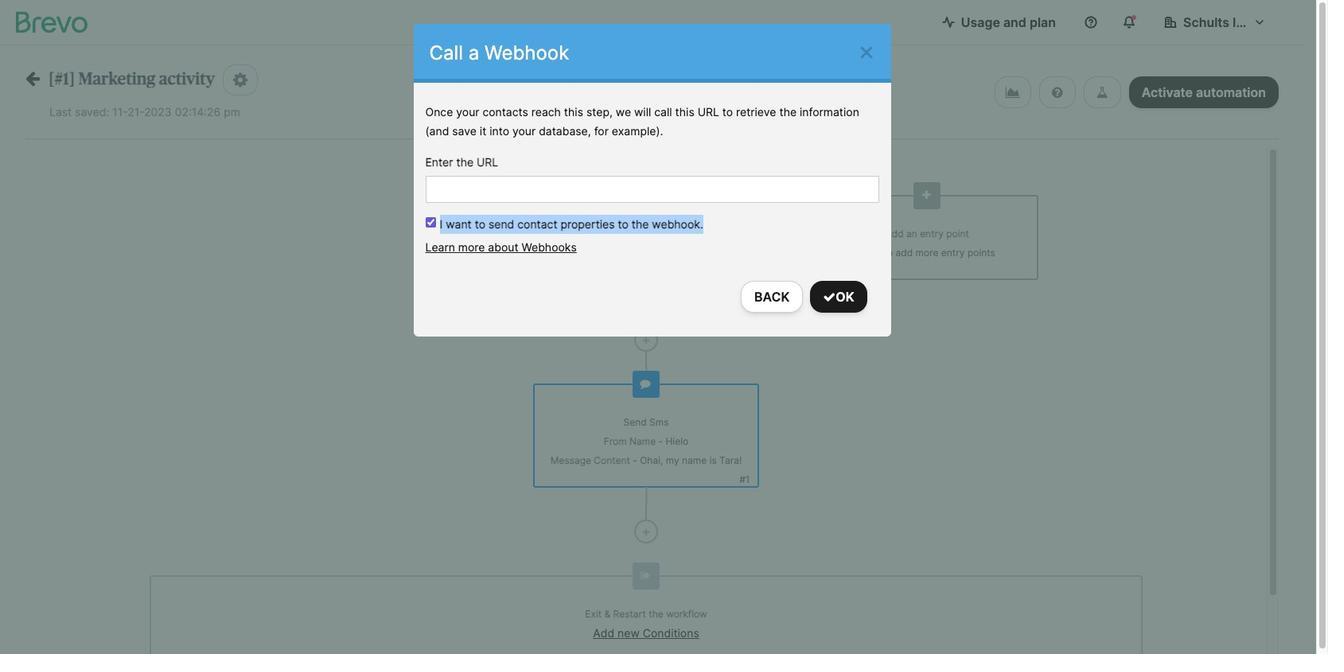 Task type: locate. For each thing, give the bounding box(es) containing it.
and
[[1003, 14, 1027, 30]]

tara!
[[720, 454, 742, 466]]

entry right an
[[920, 228, 944, 240]]

about
[[488, 241, 518, 254]]

ok button
[[810, 281, 867, 313]]

point
[[946, 228, 969, 240]]

None text field
[[425, 176, 879, 203]]

1 horizontal spatial this
[[675, 105, 695, 119]]

1 vertical spatial entry
[[941, 247, 965, 259]]

0 horizontal spatial this
[[564, 105, 583, 119]]

is inside send sms from name - hielo message content - ohai, my name is tara! #1
[[710, 454, 717, 466]]

more right the add
[[916, 247, 939, 259]]

saved:
[[75, 105, 109, 119]]

the up "add new conditions" link
[[649, 608, 664, 620]]

back
[[754, 289, 790, 305]]

exit & restart the workflow add new conditions
[[585, 608, 707, 640]]

is right filter
[[535, 247, 543, 259]]

i want to send contact properties to the webhook.
[[440, 217, 703, 231]]

to
[[722, 105, 733, 119], [475, 217, 485, 231], [618, 217, 629, 231], [884, 247, 893, 259]]

0 vertical spatial your
[[456, 105, 479, 119]]

1 horizontal spatial add
[[885, 228, 904, 240]]

1 vertical spatial url
[[477, 155, 498, 169]]

schults inc button
[[1152, 6, 1279, 38]]

the
[[779, 105, 797, 119], [456, 155, 474, 169], [632, 217, 649, 231], [649, 608, 664, 620]]

more
[[458, 241, 485, 254], [916, 247, 939, 259]]

a
[[468, 41, 479, 64]]

1 horizontal spatial more
[[916, 247, 939, 259]]

add an entry point click to add more entry points
[[859, 228, 995, 259]]

form
[[425, 153, 879, 325]]

message
[[550, 454, 591, 466]]

this
[[564, 105, 583, 119], [675, 105, 695, 119]]

workflow
[[666, 608, 707, 620]]

0 vertical spatial is
[[535, 247, 543, 259]]

your
[[456, 105, 479, 119], [513, 124, 536, 138]]

1 vertical spatial -
[[633, 454, 637, 466]]

1 horizontal spatial -
[[659, 435, 663, 447]]

will
[[634, 105, 651, 119]]

more down want
[[458, 241, 485, 254]]

learn more about webhooks
[[425, 241, 577, 254]]

1 horizontal spatial url
[[698, 105, 719, 119]]

- left ohai,
[[633, 454, 637, 466]]

url
[[698, 105, 719, 119], [477, 155, 498, 169]]

from
[[604, 435, 627, 447]]

add
[[896, 247, 913, 259]]

your right into
[[513, 124, 536, 138]]

conditions
[[643, 626, 699, 640]]

usage and plan button
[[929, 6, 1069, 38]]

add new conditions link
[[593, 626, 699, 640]]

add down &
[[593, 626, 614, 640]]

to left send on the left of page
[[475, 217, 485, 231]]

2 this from the left
[[675, 105, 695, 119]]

0 vertical spatial entry
[[920, 228, 944, 240]]

0 vertical spatial add
[[885, 228, 904, 240]]

example).
[[612, 124, 663, 138]]

to inside add an entry point click to add more entry points
[[884, 247, 893, 259]]

this up database,
[[564, 105, 583, 119]]

the right "retrieve"
[[779, 105, 797, 119]]

we
[[616, 105, 631, 119]]

click
[[859, 247, 881, 259]]

send
[[489, 217, 514, 231]]

0 horizontal spatial add
[[593, 626, 614, 640]]

name
[[629, 435, 656, 447]]

is
[[535, 247, 543, 259], [710, 454, 717, 466]]

activity
[[159, 71, 215, 88]]

0 vertical spatial url
[[698, 105, 719, 119]]

1 vertical spatial is
[[710, 454, 717, 466]]

arrow left image
[[25, 70, 40, 87]]

learn more about webhooks link
[[425, 241, 577, 254]]

add left an
[[885, 228, 904, 240]]

automation
[[1196, 84, 1266, 100]]

last saved: 11-21-2023 02:14:26 pm
[[49, 105, 240, 119]]

is left tara!
[[710, 454, 717, 466]]

activate
[[1142, 84, 1193, 100]]

want
[[446, 217, 472, 231]]

webhook.
[[652, 217, 703, 231]]

webhook
[[485, 41, 569, 64]]

to left the add
[[884, 247, 893, 259]]

contact filter is unengaged_contacts 16:10 daily weekdays only
[[510, 228, 783, 259]]

url inside once your contacts reach this step, we will call this url to retrieve the information (and save it into your database, for example).
[[698, 105, 719, 119]]

the inside exit & restart the workflow add new conditions
[[649, 608, 664, 620]]

- left hielo
[[659, 435, 663, 447]]

0 horizontal spatial more
[[458, 241, 485, 254]]

your up 'save'
[[456, 105, 479, 119]]

to inside once your contacts reach this step, we will call this url to retrieve the information (and save it into your database, for example).
[[722, 105, 733, 119]]

entry down point
[[941, 247, 965, 259]]

1 vertical spatial your
[[513, 124, 536, 138]]

reach
[[531, 105, 561, 119]]

None checkbox
[[425, 217, 436, 228]]

0 horizontal spatial is
[[535, 247, 543, 259]]

contacts
[[483, 105, 528, 119]]

save
[[452, 124, 477, 138]]

content
[[594, 454, 630, 466]]

1 vertical spatial add
[[593, 626, 614, 640]]

to left "retrieve"
[[722, 105, 733, 119]]

1 horizontal spatial is
[[710, 454, 717, 466]]

[#1]
[[49, 71, 75, 88]]

url right the call
[[698, 105, 719, 119]]

-
[[659, 435, 663, 447], [633, 454, 637, 466]]

unengaged_contacts
[[545, 247, 661, 259]]

21-
[[127, 105, 144, 119]]

×
[[858, 35, 875, 66]]

back button
[[741, 281, 803, 313]]

url down "it"
[[477, 155, 498, 169]]

this right the call
[[675, 105, 695, 119]]



Task type: vqa. For each thing, say whether or not it's contained in the screenshot.
× 'button'
yes



Task type: describe. For each thing, give the bounding box(es) containing it.
contact
[[628, 228, 664, 240]]

name
[[682, 454, 707, 466]]

&
[[604, 608, 611, 620]]

question circle image
[[1052, 86, 1063, 99]]

add inside exit & restart the workflow add new conditions
[[593, 626, 614, 640]]

send
[[624, 416, 647, 428]]

0 horizontal spatial -
[[633, 454, 637, 466]]

add inside add an entry point click to add more entry points
[[885, 228, 904, 240]]

(and
[[425, 124, 449, 138]]

to up 'unengaged_contacts'
[[618, 217, 629, 231]]

call
[[654, 105, 672, 119]]

16:10
[[663, 247, 687, 259]]

0 horizontal spatial url
[[477, 155, 498, 169]]

is inside contact filter is unengaged_contacts 16:10 daily weekdays only
[[535, 247, 543, 259]]

cog image
[[233, 72, 248, 88]]

#1
[[739, 474, 750, 485]]

daily
[[689, 247, 711, 259]]

last
[[49, 105, 72, 119]]

the inside once your contacts reach this step, we will call this url to retrieve the information (and save it into your database, for example).
[[779, 105, 797, 119]]

my
[[666, 454, 679, 466]]

ohai,
[[640, 454, 663, 466]]

0 vertical spatial -
[[659, 435, 663, 447]]

check image
[[823, 291, 836, 303]]

webhooks
[[522, 241, 577, 254]]

1 horizontal spatial your
[[513, 124, 536, 138]]

i
[[440, 217, 443, 231]]

once your contacts reach this step, we will call this url to retrieve the information (and save it into your database, for example).
[[425, 105, 859, 138]]

into
[[490, 124, 509, 138]]

[#1] marketing activity
[[49, 71, 215, 88]]

hielo
[[666, 435, 689, 447]]

flask image
[[1097, 86, 1108, 99]]

2023
[[144, 105, 172, 119]]

for
[[594, 124, 609, 138]]

schults
[[1183, 14, 1230, 30]]

inc
[[1233, 14, 1251, 30]]

usage
[[961, 14, 1000, 30]]

enter
[[425, 155, 453, 169]]

retrieve
[[736, 105, 776, 119]]

weekdays
[[713, 247, 759, 259]]

11-
[[112, 105, 127, 119]]

points
[[968, 247, 995, 259]]

the right enter
[[456, 155, 474, 169]]

properties
[[561, 217, 615, 231]]

exit
[[585, 608, 602, 620]]

only
[[762, 247, 783, 259]]

usage and plan
[[961, 14, 1056, 30]]

step,
[[586, 105, 613, 119]]

sms
[[649, 416, 669, 428]]

area chart image
[[1006, 86, 1020, 99]]

enter the url
[[425, 155, 498, 169]]

[#1] marketing activity link
[[25, 70, 215, 88]]

more inside add an entry point click to add more entry points
[[916, 247, 939, 259]]

learn
[[425, 241, 455, 254]]

send sms from name - hielo message content - ohai, my name is tara! #1
[[550, 416, 750, 485]]

it
[[480, 124, 486, 138]]

marketing
[[78, 71, 155, 88]]

× button
[[858, 35, 875, 66]]

restart
[[613, 608, 646, 620]]

ok
[[836, 289, 854, 305]]

database,
[[539, 124, 591, 138]]

activate automation
[[1142, 84, 1266, 100]]

once
[[425, 105, 453, 119]]

contact
[[517, 217, 557, 231]]

1 this from the left
[[564, 105, 583, 119]]

form containing back
[[425, 153, 879, 325]]

activate automation button
[[1129, 76, 1279, 108]]

0 horizontal spatial your
[[456, 105, 479, 119]]

information
[[800, 105, 859, 119]]

an
[[906, 228, 917, 240]]

02:14:26
[[175, 105, 221, 119]]

call
[[429, 41, 463, 64]]

plan
[[1030, 14, 1056, 30]]

the left webhook.
[[632, 217, 649, 231]]

pm
[[224, 105, 240, 119]]

filter
[[510, 247, 533, 259]]

call a webhook
[[429, 41, 569, 64]]

schults inc
[[1183, 14, 1251, 30]]

new
[[618, 626, 640, 640]]



